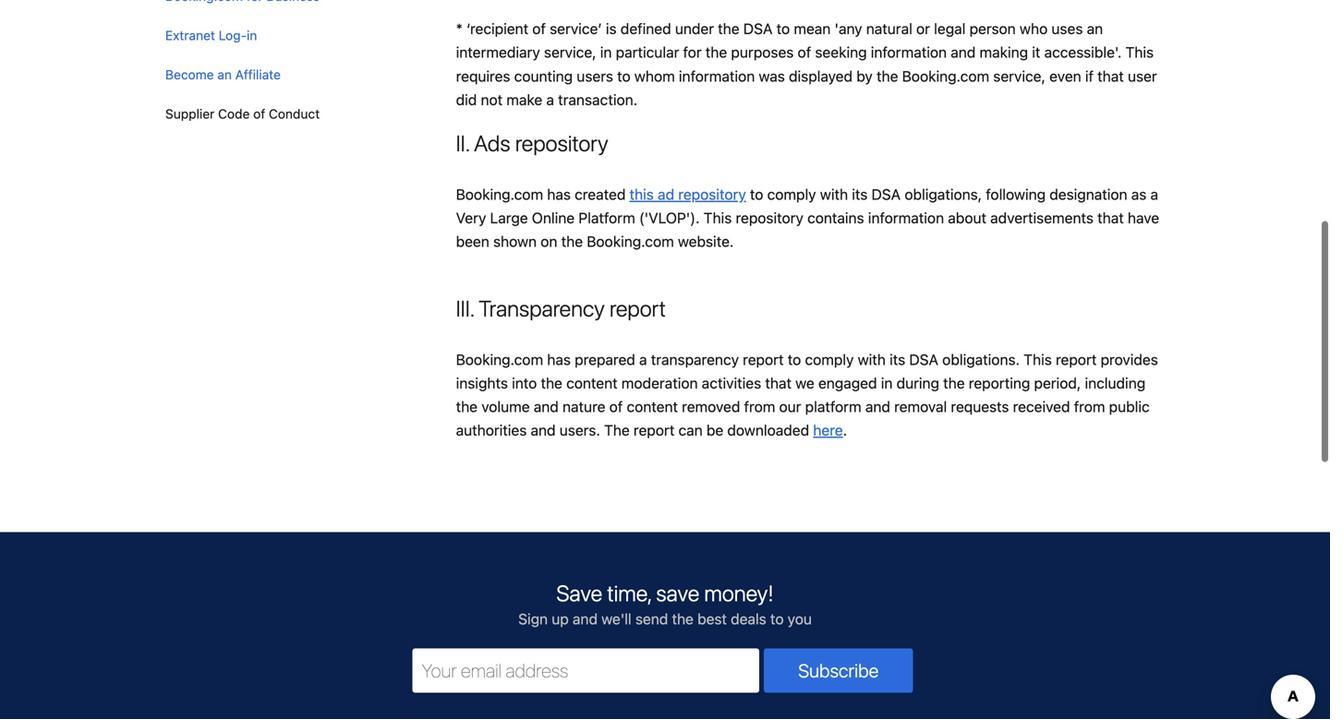 Task type: locate. For each thing, give the bounding box(es) containing it.
into
[[512, 375, 537, 392]]

information inside the to comply with its dsa obligations, following designation as a very large online platform ('vlop'). this repository contains information about advertisements that have been shown on the booking.com website.
[[868, 209, 944, 227]]

whom
[[635, 67, 675, 85]]

0 horizontal spatial service,
[[544, 44, 597, 61]]

the
[[604, 422, 630, 440]]

0 horizontal spatial dsa
[[744, 20, 773, 37]]

0 horizontal spatial with
[[820, 185, 848, 203]]

('vlop').
[[639, 209, 700, 227]]

extranet log-in
[[165, 28, 257, 43]]

and left users.
[[531, 422, 556, 440]]

here link
[[813, 422, 843, 440]]

booking.com inside the to comply with its dsa obligations, following designation as a very large online platform ('vlop'). this repository contains information about advertisements that have been shown on the booking.com website.
[[587, 233, 674, 250]]

a
[[546, 91, 554, 108], [1151, 185, 1159, 203], [639, 351, 647, 369]]

in up the become an affiliate link
[[247, 28, 257, 43]]

with inside booking.com has prepared a transparency report to comply with its dsa obligations. this report provides insights into the content moderation activities that we engaged in during the reporting period, including the volume and nature of content removed from our platform and removal requests received from public authorities and users. the report can be downloaded
[[858, 351, 886, 369]]

that for to comply with its dsa obligations, following designation as a very large online platform ('vlop'). this repository contains information about advertisements that have been shown on the booking.com website.
[[1098, 209, 1124, 227]]

that down designation in the right top of the page
[[1098, 209, 1124, 227]]

comply up engaged
[[805, 351, 854, 369]]

the right "under"
[[718, 20, 740, 37]]

or
[[917, 20, 930, 37]]

0 horizontal spatial in
[[247, 28, 257, 43]]

supplier code of conduct
[[165, 106, 320, 121]]

0 horizontal spatial an
[[217, 67, 232, 82]]

activities
[[702, 375, 762, 392]]

extranet
[[165, 28, 215, 43]]

repository left contains
[[736, 209, 804, 227]]

that
[[1098, 67, 1124, 85], [1098, 209, 1124, 227], [765, 375, 792, 392]]

1 vertical spatial repository
[[678, 185, 746, 203]]

a right as
[[1151, 185, 1159, 203]]

the down save
[[672, 611, 694, 628]]

a inside the to comply with its dsa obligations, following designation as a very large online platform ('vlop'). this repository contains information about advertisements that have been shown on the booking.com website.
[[1151, 185, 1159, 203]]

accessible'.
[[1045, 44, 1122, 61]]

users.
[[560, 422, 600, 440]]

and down the into
[[534, 398, 559, 416]]

service, down "making"
[[994, 67, 1046, 85]]

reporting
[[969, 375, 1031, 392]]

information down obligations,
[[868, 209, 944, 227]]

and inside '* 'recipient of service' is defined under the dsa to mean 'any natural or legal person who uses an intermediary service, in particular for the purposes of seeking information and making it accessible'. this requires counting users to whom information was displayed by the booking.com service, even if that user did not make a transaction.'
[[951, 44, 976, 61]]

for
[[683, 44, 702, 61]]

to right this ad repository link
[[750, 185, 764, 203]]

information
[[871, 44, 947, 61], [679, 67, 755, 85], [868, 209, 944, 227]]

1 vertical spatial this
[[704, 209, 732, 227]]

in left the during
[[881, 375, 893, 392]]

that inside the to comply with its dsa obligations, following designation as a very large online platform ('vlop'). this repository contains information about advertisements that have been shown on the booking.com website.
[[1098, 209, 1124, 227]]

of
[[532, 20, 546, 37], [798, 44, 811, 61], [253, 106, 265, 121], [610, 398, 623, 416]]

1 vertical spatial comply
[[805, 351, 854, 369]]

2 has from the top
[[547, 351, 571, 369]]

information down for
[[679, 67, 755, 85]]

0 vertical spatial with
[[820, 185, 848, 203]]

nature
[[563, 398, 606, 416]]

contains
[[808, 209, 864, 227]]

0 horizontal spatial a
[[546, 91, 554, 108]]

counting
[[514, 67, 573, 85]]

1 vertical spatial in
[[600, 44, 612, 61]]

1 horizontal spatial service,
[[994, 67, 1046, 85]]

person
[[970, 20, 1016, 37]]

its
[[852, 185, 868, 203], [890, 351, 906, 369]]

this up user
[[1126, 44, 1154, 61]]

and right up
[[573, 611, 598, 628]]

repository down transaction.
[[515, 130, 609, 156]]

content up nature
[[566, 375, 618, 392]]

dsa inside '* 'recipient of service' is defined under the dsa to mean 'any natural or legal person who uses an intermediary service, in particular for the purposes of seeking information and making it accessible'. this requires counting users to whom information was displayed by the booking.com service, even if that user did not make a transaction.'
[[744, 20, 773, 37]]

1 vertical spatial information
[[679, 67, 755, 85]]

0 vertical spatial in
[[247, 28, 257, 43]]

subscribe
[[799, 660, 879, 682]]

mean
[[794, 20, 831, 37]]

0 vertical spatial that
[[1098, 67, 1124, 85]]

0 vertical spatial dsa
[[744, 20, 773, 37]]

repository
[[515, 130, 609, 156], [678, 185, 746, 203], [736, 209, 804, 227]]

'recipient
[[467, 20, 529, 37]]

navigation containing extranet log-in
[[152, 0, 352, 134]]

uses
[[1052, 20, 1083, 37]]

save
[[656, 581, 700, 606]]

has left "prepared"
[[547, 351, 571, 369]]

comply
[[767, 185, 816, 203], [805, 351, 854, 369]]

with up contains
[[820, 185, 848, 203]]

authorities
[[456, 422, 527, 440]]

the right by
[[877, 67, 898, 85]]

service'
[[550, 20, 602, 37]]

booking.com up insights
[[456, 351, 543, 369]]

dsa left obligations,
[[872, 185, 901, 203]]

from up downloaded
[[744, 398, 776, 416]]

1 horizontal spatial with
[[858, 351, 886, 369]]

2 vertical spatial a
[[639, 351, 647, 369]]

be
[[707, 422, 724, 440]]

1 vertical spatial an
[[217, 67, 232, 82]]

booking.com down the legal
[[902, 67, 990, 85]]

an up accessible'.
[[1087, 20, 1103, 37]]

this inside '* 'recipient of service' is defined under the dsa to mean 'any natural or legal person who uses an intermediary service, in particular for the purposes of seeking information and making it accessible'. this requires counting users to whom information was displayed by the booking.com service, even if that user did not make a transaction.'
[[1126, 44, 1154, 61]]

comply inside the to comply with its dsa obligations, following designation as a very large online platform ('vlop'). this repository contains information about advertisements that have been shown on the booking.com website.
[[767, 185, 816, 203]]

1 horizontal spatial an
[[1087, 20, 1103, 37]]

supplier
[[165, 106, 215, 121]]

0 horizontal spatial this
[[704, 209, 732, 227]]

2 vertical spatial that
[[765, 375, 792, 392]]

0 vertical spatial repository
[[515, 130, 609, 156]]

the right for
[[706, 44, 727, 61]]

dsa
[[744, 20, 773, 37], [872, 185, 901, 203], [910, 351, 939, 369]]

the inside save time, save money! sign up and we'll send the best deals to you
[[672, 611, 694, 628]]

and
[[951, 44, 976, 61], [534, 398, 559, 416], [866, 398, 891, 416], [531, 422, 556, 440], [573, 611, 598, 628]]

content down moderation on the bottom of page
[[627, 398, 678, 416]]

insights
[[456, 375, 508, 392]]

0 vertical spatial a
[[546, 91, 554, 108]]

extranet log-in link
[[152, 16, 348, 55]]

the down insights
[[456, 398, 478, 416]]

this up period,
[[1024, 351, 1052, 369]]

'any
[[835, 20, 863, 37]]

2 vertical spatial information
[[868, 209, 944, 227]]

to left mean
[[777, 20, 790, 37]]

a up moderation on the bottom of page
[[639, 351, 647, 369]]

make
[[507, 91, 543, 108]]

0 vertical spatial this
[[1126, 44, 1154, 61]]

we'll
[[602, 611, 632, 628]]

1 vertical spatial has
[[547, 351, 571, 369]]

transparency
[[651, 351, 739, 369]]

from
[[744, 398, 776, 416], [1074, 398, 1106, 416]]

to
[[777, 20, 790, 37], [617, 67, 631, 85], [750, 185, 764, 203], [788, 351, 801, 369], [771, 611, 784, 628]]

has up online
[[547, 185, 571, 203]]

repository right ad
[[678, 185, 746, 203]]

0 vertical spatial has
[[547, 185, 571, 203]]

this up website.
[[704, 209, 732, 227]]

of right code
[[253, 106, 265, 121]]

2 from from the left
[[1074, 398, 1106, 416]]

in inside booking.com has prepared a transparency report to comply with its dsa obligations. this report provides insights into the content moderation activities that we engaged in during the reporting period, including the volume and nature of content removed from our platform and removal requests received from public authorities and users. the report can be downloaded
[[881, 375, 893, 392]]

that up our on the bottom right
[[765, 375, 792, 392]]

transparency
[[479, 296, 605, 322]]

1 vertical spatial its
[[890, 351, 906, 369]]

dsa up purposes
[[744, 20, 773, 37]]

supplier code of conduct link
[[152, 94, 348, 134]]

1 horizontal spatial its
[[890, 351, 906, 369]]

this inside booking.com has prepared a transparency report to comply with its dsa obligations. this report provides insights into the content moderation activities that we engaged in during the reporting period, including the volume and nature of content removed from our platform and removal requests received from public authorities and users. the report can be downloaded
[[1024, 351, 1052, 369]]

iii.
[[456, 296, 474, 322]]

0 horizontal spatial its
[[852, 185, 868, 203]]

period,
[[1034, 375, 1081, 392]]

1 has from the top
[[547, 185, 571, 203]]

and down the legal
[[951, 44, 976, 61]]

including
[[1085, 375, 1146, 392]]

of up the the
[[610, 398, 623, 416]]

to left you
[[771, 611, 784, 628]]

0 horizontal spatial from
[[744, 398, 776, 416]]

prepared
[[575, 351, 636, 369]]

that inside booking.com has prepared a transparency report to comply with its dsa obligations. this report provides insights into the content moderation activities that we engaged in during the reporting period, including the volume and nature of content removed from our platform and removal requests received from public authorities and users. the report can be downloaded
[[765, 375, 792, 392]]

a down counting
[[546, 91, 554, 108]]

created
[[575, 185, 626, 203]]

2 vertical spatial in
[[881, 375, 893, 392]]

platform
[[579, 209, 635, 227]]

dsa up the during
[[910, 351, 939, 369]]

1 horizontal spatial this
[[1024, 351, 1052, 369]]

service, down the service'
[[544, 44, 597, 61]]

2 vertical spatial dsa
[[910, 351, 939, 369]]

0 vertical spatial its
[[852, 185, 868, 203]]

that inside '* 'recipient of service' is defined under the dsa to mean 'any natural or legal person who uses an intermediary service, in particular for the purposes of seeking information and making it accessible'. this requires counting users to whom information was displayed by the booking.com service, even if that user did not make a transaction.'
[[1098, 67, 1124, 85]]

1 horizontal spatial in
[[600, 44, 612, 61]]

booking.com down "platform"
[[587, 233, 674, 250]]

to inside the to comply with its dsa obligations, following designation as a very large online platform ('vlop'). this repository contains information about advertisements that have been shown on the booking.com website.
[[750, 185, 764, 203]]

navigation
[[152, 0, 352, 134]]

not
[[481, 91, 503, 108]]

in inside '* 'recipient of service' is defined under the dsa to mean 'any natural or legal person who uses an intermediary service, in particular for the purposes of seeking information and making it accessible'. this requires counting users to whom information was displayed by the booking.com service, even if that user did not make a transaction.'
[[600, 44, 612, 61]]

0 vertical spatial an
[[1087, 20, 1103, 37]]

2 horizontal spatial dsa
[[910, 351, 939, 369]]

to up we
[[788, 351, 801, 369]]

with up engaged
[[858, 351, 886, 369]]

0 vertical spatial comply
[[767, 185, 816, 203]]

dsa inside the to comply with its dsa obligations, following designation as a very large online platform ('vlop'). this repository contains information about advertisements that have been shown on the booking.com website.
[[872, 185, 901, 203]]

in down the is
[[600, 44, 612, 61]]

2 horizontal spatial in
[[881, 375, 893, 392]]

comply up contains
[[767, 185, 816, 203]]

shown
[[493, 233, 537, 250]]

2 vertical spatial repository
[[736, 209, 804, 227]]

1 vertical spatial content
[[627, 398, 678, 416]]

an left affiliate
[[217, 67, 232, 82]]

its up contains
[[852, 185, 868, 203]]

1 horizontal spatial dsa
[[872, 185, 901, 203]]

engaged
[[819, 375, 877, 392]]

its up the during
[[890, 351, 906, 369]]

on
[[541, 233, 558, 250]]

that right "if"
[[1098, 67, 1124, 85]]

very
[[456, 209, 486, 227]]

the
[[718, 20, 740, 37], [706, 44, 727, 61], [877, 67, 898, 85], [561, 233, 583, 250], [541, 375, 563, 392], [944, 375, 965, 392], [456, 398, 478, 416], [672, 611, 694, 628]]

2 vertical spatial this
[[1024, 351, 1052, 369]]

an
[[1087, 20, 1103, 37], [217, 67, 232, 82]]

money!
[[704, 581, 774, 606]]

booking.com has created this ad repository
[[456, 185, 746, 203]]

0 horizontal spatial content
[[566, 375, 618, 392]]

has
[[547, 185, 571, 203], [547, 351, 571, 369]]

log-
[[219, 28, 247, 43]]

has for prepared
[[547, 351, 571, 369]]

from down including
[[1074, 398, 1106, 416]]

its inside booking.com has prepared a transparency report to comply with its dsa obligations. this report provides insights into the content moderation activities that we engaged in during the reporting period, including the volume and nature of content removed from our platform and removal requests received from public authorities and users. the report can be downloaded
[[890, 351, 906, 369]]

requires
[[456, 67, 511, 85]]

information down or
[[871, 44, 947, 61]]

the inside the to comply with its dsa obligations, following designation as a very large online platform ('vlop'). this repository contains information about advertisements that have been shown on the booking.com website.
[[561, 233, 583, 250]]

best
[[698, 611, 727, 628]]

1 vertical spatial that
[[1098, 209, 1124, 227]]

removed
[[682, 398, 740, 416]]

the right on
[[561, 233, 583, 250]]

booking.com
[[902, 67, 990, 85], [456, 185, 543, 203], [587, 233, 674, 250], [456, 351, 543, 369]]

has inside booking.com has prepared a transparency report to comply with its dsa obligations. this report provides insights into the content moderation activities that we engaged in during the reporting period, including the volume and nature of content removed from our platform and removal requests received from public authorities and users. the report can be downloaded
[[547, 351, 571, 369]]

1 horizontal spatial from
[[1074, 398, 1106, 416]]

dsa inside booking.com has prepared a transparency report to comply with its dsa obligations. this report provides insights into the content moderation activities that we engaged in during the reporting period, including the volume and nature of content removed from our platform and removal requests received from public authorities and users. the report can be downloaded
[[910, 351, 939, 369]]

0 vertical spatial content
[[566, 375, 618, 392]]

1 vertical spatial dsa
[[872, 185, 901, 203]]

booking.com inside booking.com has prepared a transparency report to comply with its dsa obligations. this report provides insights into the content moderation activities that we engaged in during the reporting period, including the volume and nature of content removed from our platform and removal requests received from public authorities and users. the report can be downloaded
[[456, 351, 543, 369]]

1 vertical spatial with
[[858, 351, 886, 369]]

has for created
[[547, 185, 571, 203]]

2 horizontal spatial this
[[1126, 44, 1154, 61]]

2 horizontal spatial a
[[1151, 185, 1159, 203]]

become an affiliate link
[[152, 55, 348, 94]]

an inside the become an affiliate link
[[217, 67, 232, 82]]

1 vertical spatial a
[[1151, 185, 1159, 203]]

1 horizontal spatial a
[[639, 351, 647, 369]]

that for booking.com has prepared a transparency report to comply with its dsa obligations. this report provides insights into the content moderation activities that we engaged in during the reporting period, including the volume and nature of content removed from our platform and removal requests received from public authorities and users. the report can be downloaded
[[765, 375, 792, 392]]



Task type: vqa. For each thing, say whether or not it's contained in the screenshot.
first 'bit'
no



Task type: describe. For each thing, give the bounding box(es) containing it.
code
[[218, 106, 250, 121]]

ads
[[474, 130, 511, 156]]

of down mean
[[798, 44, 811, 61]]

by
[[857, 67, 873, 85]]

obligations.
[[943, 351, 1020, 369]]

this ad repository link
[[630, 185, 746, 203]]

.
[[843, 422, 847, 440]]

to inside save time, save money! sign up and we'll send the best deals to you
[[771, 611, 784, 628]]

users
[[577, 67, 613, 85]]

provides
[[1101, 351, 1158, 369]]

ii. ads repository
[[456, 130, 609, 156]]

the up requests
[[944, 375, 965, 392]]

requests
[[951, 398, 1009, 416]]

volume
[[482, 398, 530, 416]]

it
[[1032, 44, 1041, 61]]

designation
[[1050, 185, 1128, 203]]

conduct
[[269, 106, 320, 121]]

we
[[796, 375, 815, 392]]

making
[[980, 44, 1028, 61]]

purposes
[[731, 44, 794, 61]]

received
[[1013, 398, 1070, 416]]

booking.com inside '* 'recipient of service' is defined under the dsa to mean 'any natural or legal person who uses an intermediary service, in particular for the purposes of seeking information and making it accessible'. this requires counting users to whom information was displayed by the booking.com service, even if that user did not make a transaction.'
[[902, 67, 990, 85]]

this
[[630, 185, 654, 203]]

1 horizontal spatial content
[[627, 398, 678, 416]]

website.
[[678, 233, 734, 250]]

affiliate
[[235, 67, 281, 82]]

of inside booking.com has prepared a transparency report to comply with its dsa obligations. this report provides insights into the content moderation activities that we engaged in during the reporting period, including the volume and nature of content removed from our platform and removal requests received from public authorities and users. the report can be downloaded
[[610, 398, 623, 416]]

an inside '* 'recipient of service' is defined under the dsa to mean 'any natural or legal person who uses an intermediary service, in particular for the purposes of seeking information and making it accessible'. this requires counting users to whom information was displayed by the booking.com service, even if that user did not make a transaction.'
[[1087, 20, 1103, 37]]

large
[[490, 209, 528, 227]]

user
[[1128, 67, 1157, 85]]

of left the service'
[[532, 20, 546, 37]]

0 vertical spatial service,
[[544, 44, 597, 61]]

obligations,
[[905, 185, 982, 203]]

to inside booking.com has prepared a transparency report to comply with its dsa obligations. this report provides insights into the content moderation activities that we engaged in during the reporting period, including the volume and nature of content removed from our platform and removal requests received from public authorities and users. the report can be downloaded
[[788, 351, 801, 369]]

can
[[679, 422, 703, 440]]

the right the into
[[541, 375, 563, 392]]

a inside '* 'recipient of service' is defined under the dsa to mean 'any natural or legal person who uses an intermediary service, in particular for the purposes of seeking information and making it accessible'. this requires counting users to whom information was displayed by the booking.com service, even if that user did not make a transaction.'
[[546, 91, 554, 108]]

1 from from the left
[[744, 398, 776, 416]]

report up "prepared"
[[610, 296, 666, 322]]

moderation
[[622, 375, 698, 392]]

its inside the to comply with its dsa obligations, following designation as a very large online platform ('vlop'). this repository contains information about advertisements that have been shown on the booking.com website.
[[852, 185, 868, 203]]

report up activities at the bottom of the page
[[743, 351, 784, 369]]

time,
[[607, 581, 651, 606]]

to right the users
[[617, 67, 631, 85]]

you
[[788, 611, 812, 628]]

ad
[[658, 185, 675, 203]]

who
[[1020, 20, 1048, 37]]

0 vertical spatial information
[[871, 44, 947, 61]]

and down engaged
[[866, 398, 891, 416]]

sign
[[518, 611, 548, 628]]

is
[[606, 20, 617, 37]]

comply inside booking.com has prepared a transparency report to comply with its dsa obligations. this report provides insights into the content moderation activities that we engaged in during the reporting period, including the volume and nature of content removed from our platform and removal requests received from public authorities and users. the report can be downloaded
[[805, 351, 854, 369]]

iii. transparency report
[[456, 296, 666, 322]]

repository inside the to comply with its dsa obligations, following designation as a very large online platform ('vlop'). this repository contains information about advertisements that have been shown on the booking.com website.
[[736, 209, 804, 227]]

natural
[[866, 20, 913, 37]]

public
[[1109, 398, 1150, 416]]

report left can
[[634, 422, 675, 440]]

even
[[1050, 67, 1082, 85]]

to comply with its dsa obligations, following designation as a very large online platform ('vlop'). this repository contains information about advertisements that have been shown on the booking.com website.
[[456, 185, 1160, 250]]

* 'recipient of service' is defined under the dsa to mean 'any natural or legal person who uses an intermediary service, in particular for the purposes of seeking information and making it accessible'. this requires counting users to whom information was displayed by the booking.com service, even if that user did not make a transaction.
[[456, 20, 1157, 108]]

intermediary
[[456, 44, 540, 61]]

Your email address email field
[[413, 649, 760, 693]]

defined
[[621, 20, 671, 37]]

and inside save time, save money! sign up and we'll send the best deals to you
[[573, 611, 598, 628]]

become
[[165, 67, 214, 82]]

subscribe button
[[764, 649, 913, 693]]

did
[[456, 91, 477, 108]]

about
[[948, 209, 987, 227]]

here
[[813, 422, 843, 440]]

particular
[[616, 44, 679, 61]]

was
[[759, 67, 785, 85]]

transaction.
[[558, 91, 638, 108]]

online
[[532, 209, 575, 227]]

during
[[897, 375, 940, 392]]

if
[[1086, 67, 1094, 85]]

save time, save money! sign up and we'll send the best deals to you
[[518, 581, 812, 628]]

advertisements
[[991, 209, 1094, 227]]

*
[[456, 20, 463, 37]]

send
[[636, 611, 668, 628]]

have
[[1128, 209, 1160, 227]]

with inside the to comply with its dsa obligations, following designation as a very large online platform ('vlop'). this repository contains information about advertisements that have been shown on the booking.com website.
[[820, 185, 848, 203]]

as
[[1132, 185, 1147, 203]]

become an affiliate
[[165, 67, 281, 82]]

up
[[552, 611, 569, 628]]

seeking
[[815, 44, 867, 61]]

our
[[779, 398, 802, 416]]

report up period,
[[1056, 351, 1097, 369]]

removal
[[895, 398, 947, 416]]

a inside booking.com has prepared a transparency report to comply with its dsa obligations. this report provides insights into the content moderation activities that we engaged in during the reporting period, including the volume and nature of content removed from our platform and removal requests received from public authorities and users. the report can be downloaded
[[639, 351, 647, 369]]

legal
[[934, 20, 966, 37]]

save
[[556, 581, 603, 606]]

booking.com has prepared a transparency report to comply with its dsa obligations. this report provides insights into the content moderation activities that we engaged in during the reporting period, including the volume and nature of content removed from our platform and removal requests received from public authorities and users. the report can be downloaded
[[456, 351, 1158, 440]]

1 vertical spatial service,
[[994, 67, 1046, 85]]

booking.com up large
[[456, 185, 543, 203]]

deals
[[731, 611, 767, 628]]

this inside the to comply with its dsa obligations, following designation as a very large online platform ('vlop'). this repository contains information about advertisements that have been shown on the booking.com website.
[[704, 209, 732, 227]]



